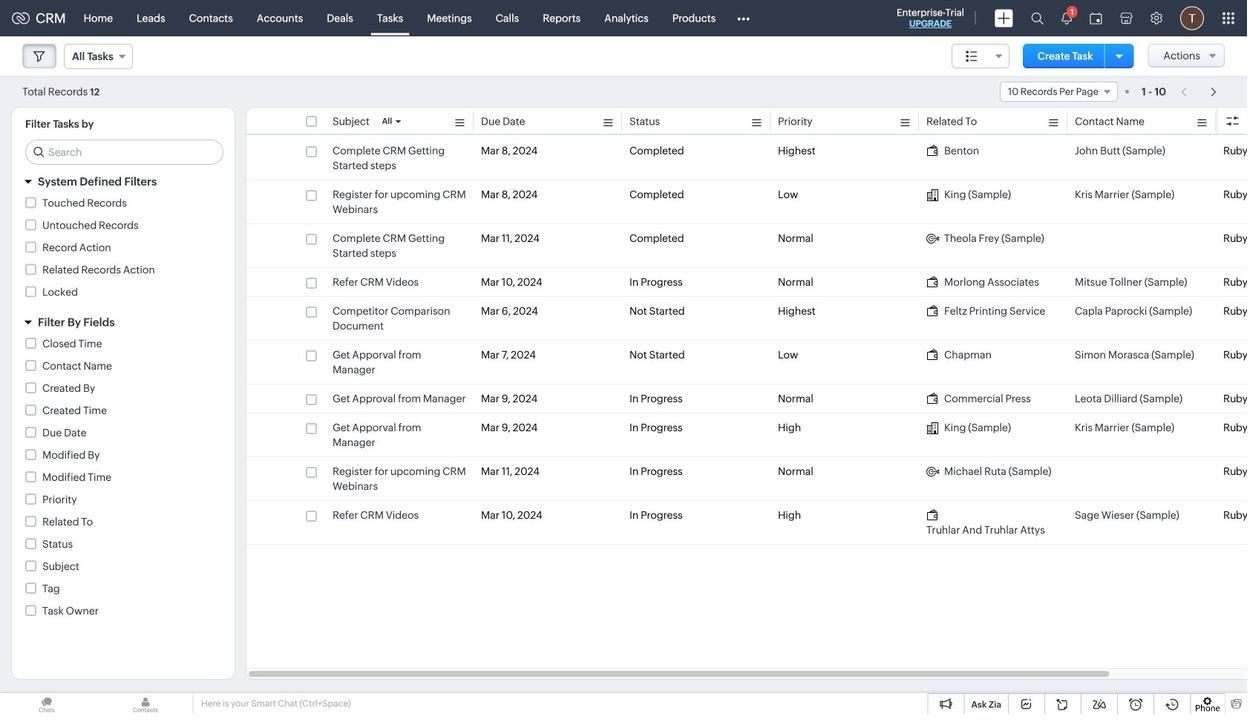 Task type: locate. For each thing, give the bounding box(es) containing it.
signals element
[[1053, 0, 1082, 36]]

create menu image
[[995, 9, 1014, 27]]

search image
[[1032, 12, 1044, 25]]

contacts image
[[99, 694, 192, 715]]

row group
[[247, 137, 1248, 545]]

create menu element
[[986, 0, 1023, 36]]

Other Modules field
[[728, 6, 760, 30]]

None field
[[64, 44, 133, 69], [952, 44, 1010, 68], [1000, 82, 1119, 102], [64, 44, 133, 69], [1000, 82, 1119, 102]]



Task type: describe. For each thing, give the bounding box(es) containing it.
profile element
[[1172, 0, 1214, 36]]

size image
[[966, 50, 978, 63]]

calendar image
[[1090, 12, 1103, 24]]

profile image
[[1181, 6, 1205, 30]]

search element
[[1023, 0, 1053, 36]]

none field size
[[952, 44, 1010, 68]]

Search text field
[[26, 140, 223, 164]]

logo image
[[12, 12, 30, 24]]

chats image
[[0, 694, 94, 715]]



Task type: vqa. For each thing, say whether or not it's contained in the screenshot.
based
no



